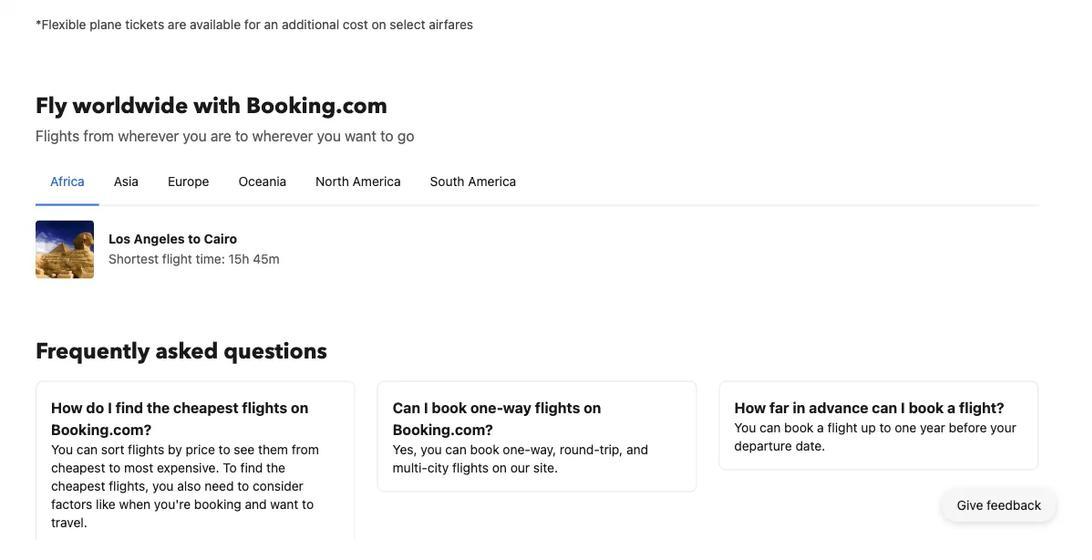 Task type: describe. For each thing, give the bounding box(es) containing it.
and inside the how do i find the cheapest flights on booking.com? you can sort flights by price to see them from cheapest to most expensive. to find the cheapest flights, you also need to consider factors like when you're booking and want to travel.
[[245, 497, 267, 512]]

plane
[[90, 17, 122, 32]]

round-
[[560, 442, 600, 457]]

europe
[[168, 174, 209, 189]]

0 horizontal spatial find
[[116, 399, 143, 416]]

departure
[[735, 438, 793, 453]]

go
[[398, 127, 415, 145]]

way,
[[531, 442, 557, 457]]

from inside the how do i find the cheapest flights on booking.com? you can sort flights by price to see them from cheapest to most expensive. to find the cheapest flights, you also need to consider factors like when you're booking and want to travel.
[[292, 442, 319, 457]]

available
[[190, 17, 241, 32]]

1 horizontal spatial find
[[240, 460, 263, 475]]

need
[[205, 479, 234, 494]]

with
[[194, 92, 241, 122]]

0 vertical spatial cheapest
[[173, 399, 239, 416]]

worldwide
[[73, 92, 188, 122]]

los angeles to cairo shortest flight time: 15h 45m
[[109, 231, 280, 266]]

to down consider
[[302, 497, 314, 512]]

site.
[[534, 460, 558, 475]]

flight inside los angeles to cairo shortest flight time: 15h 45m
[[162, 251, 192, 266]]

price
[[186, 442, 215, 457]]

fly worldwide with booking.com flights from wherever you are to wherever you want to go
[[36, 92, 415, 145]]

give feedback button
[[943, 489, 1056, 522]]

want inside the how do i find the cheapest flights on booking.com? you can sort flights by price to see them from cheapest to most expensive. to find the cheapest flights, you also need to consider factors like when you're booking and want to travel.
[[270, 497, 299, 512]]

from inside fly worldwide with booking.com flights from wherever you are to wherever you want to go
[[83, 127, 114, 145]]

how far in advance can i book a flight? you can book a flight up to one year before your departure date.
[[735, 399, 1017, 453]]

to inside los angeles to cairo shortest flight time: 15h 45m
[[188, 231, 201, 246]]

on inside the how do i find the cheapest flights on booking.com? you can sort flights by price to see them from cheapest to most expensive. to find the cheapest flights, you also need to consider factors like when you're booking and want to travel.
[[291, 399, 309, 416]]

year
[[921, 420, 946, 435]]

your
[[991, 420, 1017, 435]]

asked
[[156, 337, 218, 367]]

1 vertical spatial cheapest
[[51, 460, 105, 475]]

i inside can i book one-way flights on booking.com? yes, you can book one-way, round-trip, and multi-city flights on our site.
[[424, 399, 428, 416]]

time:
[[196, 251, 225, 266]]

frequently
[[36, 337, 150, 367]]

1 vertical spatial one-
[[503, 442, 531, 457]]

for
[[244, 17, 261, 32]]

way
[[503, 399, 532, 416]]

europe button
[[153, 158, 224, 205]]

asia button
[[99, 158, 153, 205]]

book left way,
[[470, 442, 500, 457]]

select
[[390, 17, 426, 32]]

flights,
[[109, 479, 149, 494]]

north
[[316, 174, 349, 189]]

and inside can i book one-way flights on booking.com? yes, you can book one-way, round-trip, and multi-city flights on our site.
[[627, 442, 649, 457]]

feedback
[[987, 498, 1042, 513]]

city
[[428, 460, 449, 475]]

i inside the how do i find the cheapest flights on booking.com? you can sort flights by price to see them from cheapest to most expensive. to find the cheapest flights, you also need to consider factors like when you're booking and want to travel.
[[108, 399, 112, 416]]

before
[[949, 420, 988, 435]]

advance
[[809, 399, 869, 416]]

multi-
[[393, 460, 428, 475]]

trip,
[[600, 442, 623, 457]]

0 horizontal spatial the
[[147, 399, 170, 416]]

cairo
[[204, 231, 237, 246]]

fly
[[36, 92, 67, 122]]

15h
[[229, 251, 249, 266]]

you inside can i book one-way flights on booking.com? yes, you can book one-way, round-trip, and multi-city flights on our site.
[[421, 442, 442, 457]]

date.
[[796, 438, 826, 453]]

how for how do i find the cheapest flights on booking.com?
[[51, 399, 83, 416]]

0 vertical spatial one-
[[471, 399, 503, 416]]

south america button
[[416, 158, 531, 205]]

to inside 'how far in advance can i book a flight? you can book a flight up to one year before your departure date.'
[[880, 420, 892, 435]]

expensive.
[[157, 460, 219, 475]]

questions
[[224, 337, 327, 367]]

can for on
[[76, 442, 98, 457]]

are inside fly worldwide with booking.com flights from wherever you are to wherever you want to go
[[211, 127, 231, 145]]

cost
[[343, 17, 368, 32]]

los
[[109, 231, 131, 246]]

asia
[[114, 174, 139, 189]]

to
[[223, 460, 237, 475]]

on left our
[[492, 460, 507, 475]]

africa button
[[36, 158, 99, 205]]

you inside the how do i find the cheapest flights on booking.com? you can sort flights by price to see them from cheapest to most expensive. to find the cheapest flights, you also need to consider factors like when you're booking and want to travel.
[[152, 479, 174, 494]]



Task type: locate. For each thing, give the bounding box(es) containing it.
booking
[[194, 497, 242, 512]]

book
[[432, 399, 467, 416], [909, 399, 944, 416], [785, 420, 814, 435], [470, 442, 500, 457]]

from right flights at the left
[[83, 127, 114, 145]]

the up consider
[[266, 460, 285, 475]]

frequently asked questions
[[36, 337, 327, 367]]

*flexible plane tickets are available for an additional cost on select airfares
[[36, 17, 474, 32]]

you for how far in advance can i book a flight?
[[735, 420, 757, 435]]

how left far
[[735, 399, 766, 416]]

0 vertical spatial want
[[345, 127, 377, 145]]

you
[[735, 420, 757, 435], [51, 442, 73, 457]]

0 vertical spatial you
[[735, 420, 757, 435]]

i
[[108, 399, 112, 416], [424, 399, 428, 416], [901, 399, 906, 416]]

are down the with
[[211, 127, 231, 145]]

you down the booking.com
[[317, 127, 341, 145]]

i up the one
[[901, 399, 906, 416]]

you up the departure
[[735, 420, 757, 435]]

how inside the how do i find the cheapest flights on booking.com? you can sort flights by price to see them from cheapest to most expensive. to find the cheapest flights, you also need to consider factors like when you're booking and want to travel.
[[51, 399, 83, 416]]

1 booking.com? from the left
[[51, 421, 152, 438]]

a up before
[[948, 399, 956, 416]]

2 america from the left
[[468, 174, 517, 189]]

can for booking.com?
[[446, 442, 467, 457]]

how inside 'how far in advance can i book a flight? you can book a flight up to one year before your departure date.'
[[735, 399, 766, 416]]

0 horizontal spatial i
[[108, 399, 112, 416]]

1 horizontal spatial want
[[345, 127, 377, 145]]

and
[[627, 442, 649, 457], [245, 497, 267, 512]]

1 horizontal spatial you
[[735, 420, 757, 435]]

1 horizontal spatial a
[[948, 399, 956, 416]]

tab list containing africa
[[36, 158, 1039, 207]]

1 horizontal spatial wherever
[[252, 127, 313, 145]]

when
[[119, 497, 151, 512]]

flights
[[36, 127, 80, 145]]

them
[[258, 442, 288, 457]]

1 how from the left
[[51, 399, 83, 416]]

1 horizontal spatial from
[[292, 442, 319, 457]]

flights up 'them'
[[242, 399, 288, 416]]

0 horizontal spatial a
[[818, 420, 824, 435]]

1 i from the left
[[108, 399, 112, 416]]

are
[[168, 17, 186, 32], [211, 127, 231, 145]]

the up by
[[147, 399, 170, 416]]

can for a
[[760, 420, 781, 435]]

by
[[168, 442, 182, 457]]

you inside the how do i find the cheapest flights on booking.com? you can sort flights by price to see them from cheapest to most expensive. to find the cheapest flights, you also need to consider factors like when you're booking and want to travel.
[[51, 442, 73, 457]]

1 wherever from the left
[[118, 127, 179, 145]]

flight inside 'how far in advance can i book a flight? you can book a flight up to one year before your departure date.'
[[828, 420, 858, 435]]

0 horizontal spatial you
[[51, 442, 73, 457]]

0 horizontal spatial flight
[[162, 251, 192, 266]]

you inside 'how far in advance can i book a flight? you can book a flight up to one year before your departure date.'
[[735, 420, 757, 435]]

one
[[895, 420, 917, 435]]

to down the with
[[235, 127, 249, 145]]

south america
[[430, 174, 517, 189]]

tickets
[[125, 17, 164, 32]]

you're
[[154, 497, 191, 512]]

45m
[[253, 251, 280, 266]]

2 vertical spatial cheapest
[[51, 479, 105, 494]]

america for north america
[[353, 174, 401, 189]]

you for how do i find the cheapest flights on booking.com?
[[51, 442, 73, 457]]

booking.com? inside the how do i find the cheapest flights on booking.com? you can sort flights by price to see them from cheapest to most expensive. to find the cheapest flights, you also need to consider factors like when you're booking and want to travel.
[[51, 421, 152, 438]]

south
[[430, 174, 465, 189]]

0 horizontal spatial are
[[168, 17, 186, 32]]

america right south
[[468, 174, 517, 189]]

airfares
[[429, 17, 474, 32]]

0 vertical spatial flight
[[162, 251, 192, 266]]

i inside 'how far in advance can i book a flight? you can book a flight up to one year before your departure date.'
[[901, 399, 906, 416]]

booking.com?
[[51, 421, 152, 438], [393, 421, 493, 438]]

you up you're
[[152, 479, 174, 494]]

1 vertical spatial a
[[818, 420, 824, 435]]

on
[[372, 17, 387, 32], [291, 399, 309, 416], [584, 399, 602, 416], [492, 460, 507, 475]]

2 i from the left
[[424, 399, 428, 416]]

you down the with
[[183, 127, 207, 145]]

oceania
[[239, 174, 287, 189]]

want down consider
[[270, 497, 299, 512]]

1 horizontal spatial how
[[735, 399, 766, 416]]

can up city
[[446, 442, 467, 457]]

0 vertical spatial the
[[147, 399, 170, 416]]

1 horizontal spatial flight
[[828, 420, 858, 435]]

i right the "can"
[[424, 399, 428, 416]]

can up the departure
[[760, 420, 781, 435]]

2 horizontal spatial i
[[901, 399, 906, 416]]

1 horizontal spatial are
[[211, 127, 231, 145]]

on right cost
[[372, 17, 387, 32]]

north america
[[316, 174, 401, 189]]

on down questions
[[291, 399, 309, 416]]

how
[[51, 399, 83, 416], [735, 399, 766, 416]]

find down see
[[240, 460, 263, 475]]

our
[[511, 460, 530, 475]]

0 vertical spatial a
[[948, 399, 956, 416]]

additional
[[282, 17, 339, 32]]

america inside "button"
[[353, 174, 401, 189]]

can inside can i book one-way flights on booking.com? yes, you can book one-way, round-trip, and multi-city flights on our site.
[[446, 442, 467, 457]]

do
[[86, 399, 104, 416]]

to right need
[[237, 479, 249, 494]]

book up year
[[909, 399, 944, 416]]

1 vertical spatial flight
[[828, 420, 858, 435]]

0 vertical spatial find
[[116, 399, 143, 416]]

find right do
[[116, 399, 143, 416]]

1 vertical spatial from
[[292, 442, 319, 457]]

africa
[[50, 174, 85, 189]]

the
[[147, 399, 170, 416], [266, 460, 285, 475]]

wherever down worldwide in the top of the page
[[118, 127, 179, 145]]

in
[[793, 399, 806, 416]]

flight down "angeles"
[[162, 251, 192, 266]]

how do i find the cheapest flights on booking.com? you can sort flights by price to see them from cheapest to most expensive. to find the cheapest flights, you also need to consider factors like when you're booking and want to travel.
[[51, 399, 319, 530]]

1 vertical spatial are
[[211, 127, 231, 145]]

and right the trip,
[[627, 442, 649, 457]]

to right the up
[[880, 420, 892, 435]]

on up round-
[[584, 399, 602, 416]]

you up city
[[421, 442, 442, 457]]

flights
[[242, 399, 288, 416], [535, 399, 581, 416], [128, 442, 164, 457], [452, 460, 489, 475]]

give feedback
[[958, 498, 1042, 513]]

can inside the how do i find the cheapest flights on booking.com? you can sort flights by price to see them from cheapest to most expensive. to find the cheapest flights, you also need to consider factors like when you're booking and want to travel.
[[76, 442, 98, 457]]

2 booking.com? from the left
[[393, 421, 493, 438]]

like
[[96, 497, 116, 512]]

from
[[83, 127, 114, 145], [292, 442, 319, 457]]

yes,
[[393, 442, 417, 457]]

far
[[770, 399, 790, 416]]

can
[[393, 399, 421, 416]]

wherever down the booking.com
[[252, 127, 313, 145]]

booking.com? down do
[[51, 421, 152, 438]]

flights up 'most'
[[128, 442, 164, 457]]

booking.com? up city
[[393, 421, 493, 438]]

1 vertical spatial the
[[266, 460, 285, 475]]

1 vertical spatial you
[[51, 442, 73, 457]]

0 horizontal spatial want
[[270, 497, 299, 512]]

how for how far in advance can i book a flight?
[[735, 399, 766, 416]]

flights right city
[[452, 460, 489, 475]]

0 horizontal spatial america
[[353, 174, 401, 189]]

how left do
[[51, 399, 83, 416]]

north america button
[[301, 158, 416, 205]]

0 horizontal spatial and
[[245, 497, 267, 512]]

0 vertical spatial are
[[168, 17, 186, 32]]

0 horizontal spatial wherever
[[118, 127, 179, 145]]

to left go
[[381, 127, 394, 145]]

can up the up
[[872, 399, 898, 416]]

to down sort
[[109, 460, 121, 475]]

america for south america
[[468, 174, 517, 189]]

can i book one-way flights on booking.com? yes, you can book one-way, round-trip, and multi-city flights on our site.
[[393, 399, 649, 475]]

america
[[353, 174, 401, 189], [468, 174, 517, 189]]

can left sort
[[76, 442, 98, 457]]

cheapest
[[173, 399, 239, 416], [51, 460, 105, 475], [51, 479, 105, 494]]

from right 'them'
[[292, 442, 319, 457]]

america inside button
[[468, 174, 517, 189]]

travel.
[[51, 515, 87, 530]]

up
[[862, 420, 876, 435]]

i right do
[[108, 399, 112, 416]]

0 horizontal spatial from
[[83, 127, 114, 145]]

most
[[124, 460, 153, 475]]

1 horizontal spatial the
[[266, 460, 285, 475]]

book down in
[[785, 420, 814, 435]]

to up to
[[219, 442, 230, 457]]

factors
[[51, 497, 92, 512]]

find
[[116, 399, 143, 416], [240, 460, 263, 475]]

0 vertical spatial and
[[627, 442, 649, 457]]

a
[[948, 399, 956, 416], [818, 420, 824, 435]]

are right tickets
[[168, 17, 186, 32]]

you left sort
[[51, 442, 73, 457]]

a up date.
[[818, 420, 824, 435]]

1 horizontal spatial america
[[468, 174, 517, 189]]

to up "time:"
[[188, 231, 201, 246]]

2 how from the left
[[735, 399, 766, 416]]

want left go
[[345, 127, 377, 145]]

one-
[[471, 399, 503, 416], [503, 442, 531, 457]]

booking.com? inside can i book one-way flights on booking.com? yes, you can book one-way, round-trip, and multi-city flights on our site.
[[393, 421, 493, 438]]

0 vertical spatial from
[[83, 127, 114, 145]]

2 wherever from the left
[[252, 127, 313, 145]]

want inside fly worldwide with booking.com flights from wherever you are to wherever you want to go
[[345, 127, 377, 145]]

and down consider
[[245, 497, 267, 512]]

book right the "can"
[[432, 399, 467, 416]]

want
[[345, 127, 377, 145], [270, 497, 299, 512]]

consider
[[253, 479, 304, 494]]

give
[[958, 498, 984, 513]]

tab list
[[36, 158, 1039, 207]]

1 horizontal spatial and
[[627, 442, 649, 457]]

los angeles to cairo image
[[36, 221, 94, 279]]

america right the north
[[353, 174, 401, 189]]

oceania button
[[224, 158, 301, 205]]

shortest
[[109, 251, 159, 266]]

0 horizontal spatial how
[[51, 399, 83, 416]]

0 horizontal spatial booking.com?
[[51, 421, 152, 438]]

1 vertical spatial want
[[270, 497, 299, 512]]

*flexible
[[36, 17, 86, 32]]

3 i from the left
[[901, 399, 906, 416]]

see
[[234, 442, 255, 457]]

sort
[[101, 442, 124, 457]]

flight down advance
[[828, 420, 858, 435]]

flights right way
[[535, 399, 581, 416]]

1 horizontal spatial booking.com?
[[393, 421, 493, 438]]

1 america from the left
[[353, 174, 401, 189]]

1 vertical spatial find
[[240, 460, 263, 475]]

booking.com
[[246, 92, 388, 122]]

can
[[872, 399, 898, 416], [760, 420, 781, 435], [76, 442, 98, 457], [446, 442, 467, 457]]

angeles
[[134, 231, 185, 246]]

an
[[264, 17, 278, 32]]

wherever
[[118, 127, 179, 145], [252, 127, 313, 145]]

1 vertical spatial and
[[245, 497, 267, 512]]

flight?
[[960, 399, 1005, 416]]

also
[[177, 479, 201, 494]]

1 horizontal spatial i
[[424, 399, 428, 416]]



Task type: vqa. For each thing, say whether or not it's contained in the screenshot.
the scored 7.7 "element"
no



